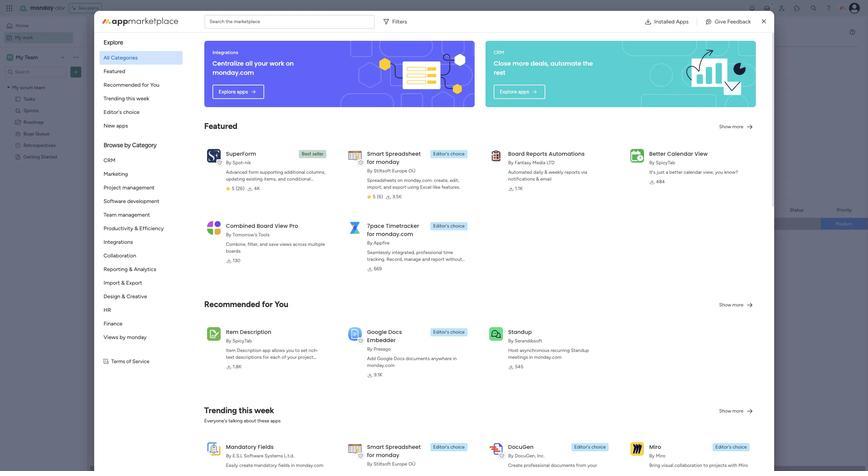 Task type: vqa. For each thing, say whether or not it's contained in the screenshot.
THE TRENDING to the right
yes



Task type: describe. For each thing, give the bounding box(es) containing it.
scrum
[[20, 85, 33, 90]]

descriptions
[[236, 355, 262, 360]]

item for item description by spicytab
[[226, 328, 239, 336]]

columns,
[[307, 169, 326, 175]]

view for board
[[275, 222, 288, 230]]

time
[[444, 250, 453, 256]]

oü for easily create mandatory fields in monday.com —and never miss vital data again!
[[409, 461, 416, 467]]

1 vertical spatial week
[[130, 158, 146, 167]]

seller
[[313, 151, 324, 157]]

collaboration
[[104, 252, 136, 259]]

/ right later
[[132, 183, 135, 191]]

smart spreadsheet for monday for advanced form supporting additional columns, updating existing items, and conditional filtering
[[367, 150, 421, 166]]

your inside create professional documents from your monday.com boards
[[588, 463, 597, 469]]

hide done items
[[179, 57, 214, 63]]

1 horizontal spatial integrations
[[212, 50, 238, 55]]

team
[[34, 85, 45, 90]]

0 vertical spatial this
[[126, 95, 135, 102]]

easily
[[226, 463, 238, 469]]

best seller
[[302, 151, 324, 157]]

monday.com inside bring visual collaboration to projects with miro for monday.com
[[657, 470, 685, 471]]

never
[[240, 470, 252, 471]]

2 vertical spatial week
[[254, 406, 274, 415]]

fantasy
[[515, 160, 532, 166]]

list box containing my scrum team
[[0, 80, 87, 255]]

mandatory
[[226, 443, 257, 451]]

more for trending this week
[[733, 408, 744, 414]]

board inside board reports automations by fantasy media ltd
[[509, 150, 525, 158]]

by inside combined board view pro by tomorrow's tools
[[226, 232, 232, 238]]

banner logo image for centralize all your work on monday.com
[[378, 41, 467, 107]]

/ down category
[[147, 158, 151, 167]]

done
[[191, 57, 201, 63]]

by inside 'item description by spicytab'
[[226, 338, 232, 344]]

docs inside add google docs documents anywhere in monday.com
[[394, 356, 405, 362]]

0 vertical spatial you
[[716, 169, 724, 175]]

everyone's
[[204, 418, 227, 424]]

add
[[367, 356, 376, 362]]

and inside combine, filter, and save views across multiple boards
[[260, 242, 268, 247]]

advanced form supporting additional columns, updating existing items, and conditional filtering
[[226, 169, 326, 189]]

standup by serandibsoft
[[509, 328, 543, 344]]

without
[[446, 257, 462, 262]]

see
[[78, 5, 86, 11]]

search
[[210, 19, 225, 24]]

search the marketplace
[[210, 19, 260, 24]]

stiltsoft for advanced form supporting additional columns, updating existing items, and conditional filtering
[[374, 168, 391, 174]]

choice for spreadsheets on monday.com: create, edit, import, and export using excel-like features.
[[451, 151, 465, 157]]

presago
[[374, 346, 391, 352]]

multiple
[[308, 242, 325, 247]]

stiltsoft for easily create mandatory fields in monday.com —and never miss vital data again!
[[374, 461, 391, 467]]

public board image
[[15, 154, 21, 160]]

apps image
[[794, 5, 801, 12]]

9.1k
[[374, 372, 383, 378]]

dev
[[55, 4, 65, 12]]

embedder
[[367, 337, 396, 344]]

team inside the workspace selection element
[[25, 54, 38, 60]]

category
[[132, 142, 157, 149]]

my work
[[102, 26, 148, 41]]

browse by category
[[104, 142, 157, 149]]

more for recommended for you
[[733, 302, 744, 308]]

meetings
[[509, 355, 528, 360]]

1 vertical spatial you
[[275, 299, 288, 309]]

daily
[[534, 169, 544, 175]]

google inside google docs embedder
[[367, 328, 387, 336]]

reporting
[[104, 266, 128, 273]]

1 show more from the top
[[720, 124, 744, 130]]

tools
[[259, 232, 270, 238]]

better calendar view by spicytab
[[650, 150, 708, 166]]

board inside combined board view pro by tomorrow's tools
[[257, 222, 273, 230]]

& for analytics
[[129, 266, 133, 273]]

your inside the centralize all your work on monday.com
[[254, 59, 268, 68]]

easily create mandatory fields in monday.com —and never miss vital data again!
[[226, 463, 324, 471]]

maria williams image
[[850, 3, 860, 14]]

items inside 'item description app allows you to set rich- text descriptions for each of your project items'
[[226, 361, 238, 367]]

miss
[[253, 470, 263, 471]]

customize
[[228, 57, 251, 63]]

rest
[[494, 68, 506, 77]]

inc.
[[537, 453, 545, 459]]

professional inside "seamlessly integrated, professional time tracking. record, manage and report without the extra work."
[[417, 250, 443, 256]]

0 horizontal spatial of
[[126, 359, 131, 365]]

editor's for add google docs documents anywhere in monday.com
[[433, 329, 449, 335]]

by inside better calendar view by spicytab
[[650, 160, 655, 166]]

getting started
[[23, 154, 57, 160]]

project
[[104, 184, 121, 191]]

plans
[[87, 5, 99, 11]]

medium
[[836, 221, 853, 227]]

home button
[[4, 20, 73, 31]]

calendar
[[684, 169, 702, 175]]

filters button
[[380, 15, 413, 28]]

search image
[[156, 57, 162, 63]]

integrated,
[[392, 250, 415, 256]]

item description by spicytab
[[226, 328, 272, 344]]

0 horizontal spatial recommended for you
[[104, 82, 160, 88]]

0 for today /
[[140, 111, 143, 117]]

description for item description app allows you to set rich- text descriptions for each of your project items
[[237, 348, 262, 354]]

apps down the centralize all your work on monday.com
[[237, 89, 248, 95]]

by miro
[[650, 453, 666, 459]]

on inside the centralize all your work on monday.com
[[286, 59, 294, 68]]

serandibsoft
[[515, 338, 543, 344]]

apps marketplace image
[[102, 18, 178, 26]]

europe for easily create mandatory fields in monday.com —and never miss vital data again!
[[392, 461, 408, 467]]

explore for centralize all your work on monday.com
[[219, 89, 236, 95]]

import & export
[[104, 280, 142, 286]]

boards inside combine, filter, and save views across multiple boards
[[226, 248, 241, 254]]

standup inside host asynchronous recurring standup meetings in monday.com
[[571, 348, 589, 354]]

by inside mandatory fields by e.s.l software systems l.t.d.
[[226, 453, 232, 459]]

roadmap
[[23, 119, 44, 125]]

0 vertical spatial week
[[136, 95, 149, 102]]

project management
[[104, 184, 155, 191]]

software inside mandatory fields by e.s.l software systems l.t.d.
[[244, 453, 264, 459]]

editor's choice for add google docs documents anywhere in monday.com
[[433, 329, 465, 335]]

google inside add google docs documents anywhere in monday.com
[[377, 356, 393, 362]]

work.
[[387, 263, 399, 269]]

filter,
[[248, 242, 259, 247]]

show for week
[[720, 408, 732, 414]]

categories
[[111, 54, 138, 61]]

1 horizontal spatial trending
[[204, 406, 237, 415]]

these
[[258, 418, 269, 424]]

monday.com inside easily create mandatory fields in monday.com —and never miss vital data again!
[[296, 463, 324, 469]]

my for my work
[[15, 35, 22, 40]]

again!
[[285, 470, 298, 471]]

explore apps for monday.com
[[219, 89, 248, 95]]

0 vertical spatial recommended
[[104, 82, 141, 88]]

close more deals, automate the rest
[[494, 59, 593, 77]]

7pace timetracker for monday.com
[[367, 222, 419, 238]]

1 vertical spatial a
[[140, 207, 145, 216]]

1 horizontal spatial crm
[[494, 50, 504, 55]]

by for views
[[120, 334, 126, 341]]

2 vertical spatial team
[[126, 221, 138, 227]]

Search in workspace field
[[14, 68, 57, 76]]

by docugen, inc.
[[509, 453, 545, 459]]

5 (6)
[[373, 194, 383, 200]]

0 horizontal spatial trending this week
[[104, 95, 149, 102]]

miro inside bring visual collaboration to projects with miro for monday.com
[[739, 463, 749, 469]]

smart for advanced form supporting additional columns, updating existing items, and conditional filtering
[[367, 150, 384, 158]]

by inside the standup by serandibsoft
[[509, 338, 514, 344]]

m
[[8, 54, 12, 60]]

combined
[[226, 222, 255, 230]]

item for item description app allows you to set rich- text descriptions for each of your project items
[[226, 348, 236, 354]]

0 horizontal spatial the
[[226, 19, 233, 24]]

views by monday
[[104, 334, 147, 341]]

up
[[119, 221, 125, 227]]

mandatory
[[254, 463, 277, 469]]

0 inside "past dates / 0 items"
[[154, 87, 157, 93]]

choice for seamlessly integrated, professional time tracking. record, manage and report without the extra work.
[[451, 223, 465, 229]]

0 horizontal spatial integrations
[[104, 239, 133, 245]]

show for you
[[720, 302, 732, 308]]

finance
[[104, 321, 123, 327]]

fields
[[258, 443, 274, 451]]

standup inside the standup by serandibsoft
[[509, 328, 532, 336]]

appfire
[[374, 240, 390, 246]]

0 horizontal spatial you
[[150, 82, 160, 88]]

monday.com inside add google docs documents anywhere in monday.com
[[367, 363, 395, 368]]

all
[[245, 59, 253, 68]]

130
[[233, 258, 241, 264]]

and inside spreadsheets on monday.com: create, edit, import, and export using excel-like features.
[[384, 184, 392, 190]]

management for team management
[[118, 212, 150, 218]]

about
[[244, 418, 256, 424]]

spicytab inside better calendar view by spicytab
[[656, 160, 676, 166]]

0 horizontal spatial explore
[[104, 39, 123, 46]]

host asynchronous recurring standup meetings in monday.com
[[509, 348, 589, 360]]

0 vertical spatial miro
[[650, 443, 662, 451]]

& for efficiency
[[135, 225, 138, 232]]

fields
[[278, 463, 290, 469]]

spreadsheet for easily create mandatory fields in monday.com —and never miss vital data again!
[[386, 443, 421, 451]]

give feedback button
[[700, 15, 757, 28]]

1 vertical spatial recommended
[[204, 299, 260, 309]]

notifications image
[[749, 5, 756, 12]]

export
[[126, 280, 142, 286]]

1 show from the top
[[720, 124, 732, 130]]

5 for smart spreadsheet for monday
[[373, 194, 376, 200]]

choice for bring visual collaboration to projects with miro for monday.com
[[733, 444, 747, 450]]

management for project management
[[123, 184, 155, 191]]

export
[[393, 184, 407, 190]]

& for export
[[121, 280, 125, 286]]

terms
[[111, 359, 125, 365]]

/ right today
[[135, 109, 139, 118]]

advanced
[[226, 169, 248, 175]]

visual
[[662, 463, 674, 469]]

software development
[[104, 198, 159, 204]]

rich-
[[309, 348, 319, 354]]

documents inside add google docs documents anywhere in monday.com
[[406, 356, 430, 362]]



Task type: locate. For each thing, give the bounding box(es) containing it.
work right all
[[270, 59, 284, 68]]

0 for later /
[[136, 185, 139, 191]]

my
[[102, 26, 118, 41], [15, 35, 22, 40], [16, 54, 23, 60], [12, 85, 19, 90]]

my right workspace image
[[16, 54, 23, 60]]

2 smart spreadsheet for monday from the top
[[367, 443, 421, 459]]

0 vertical spatial show
[[720, 124, 732, 130]]

Filter dashboard by text search field
[[100, 54, 164, 65]]

bring
[[650, 463, 661, 469]]

editor's for bring visual collaboration to projects with miro for monday.com
[[716, 444, 732, 450]]

you inside 'item description app allows you to set rich- text descriptions for each of your project items'
[[286, 348, 294, 354]]

0 vertical spatial 5
[[232, 186, 235, 192]]

description for item description by spicytab
[[240, 328, 272, 336]]

spreadsheet
[[386, 150, 421, 158], [386, 443, 421, 451]]

additional
[[284, 169, 305, 175]]

0 horizontal spatial spicytab
[[233, 338, 252, 344]]

description up app
[[240, 328, 272, 336]]

my team
[[16, 54, 38, 60]]

0 horizontal spatial boards
[[226, 248, 241, 254]]

0 vertical spatial europe
[[392, 168, 408, 174]]

items inside later / 0 items
[[141, 185, 152, 191]]

0 inside today / 0 items
[[140, 111, 143, 117]]

& up export
[[129, 266, 133, 273]]

0 inside later / 0 items
[[136, 185, 139, 191]]

terms of use image
[[104, 358, 109, 366]]

0 vertical spatial by
[[124, 142, 131, 149]]

(6)
[[377, 194, 383, 200]]

2 item from the top
[[226, 348, 236, 354]]

add google docs documents anywhere in monday.com
[[367, 356, 457, 368]]

professional up report
[[417, 250, 443, 256]]

0 vertical spatial on
[[286, 59, 294, 68]]

2 europe from the top
[[392, 461, 408, 467]]

by right browse
[[124, 142, 131, 149]]

& for creative
[[122, 293, 125, 300]]

monday.com inside host asynchronous recurring standup meetings in monday.com
[[534, 355, 562, 360]]

0 horizontal spatial your
[[254, 59, 268, 68]]

1 vertical spatial featured
[[204, 121, 238, 131]]

item inside 'item description app allows you to set rich- text descriptions for each of your project items'
[[226, 348, 236, 354]]

public board image
[[15, 96, 21, 102]]

banner logo image
[[378, 41, 467, 107], [681, 46, 748, 102]]

2 horizontal spatial your
[[588, 463, 597, 469]]

choice for add google docs documents anywhere in monday.com
[[451, 329, 465, 335]]

in inside add google docs documents anywhere in monday.com
[[453, 356, 457, 362]]

standup up "serandibsoft"
[[509, 328, 532, 336]]

workspace selection element
[[6, 53, 39, 61]]

0 vertical spatial team
[[25, 54, 38, 60]]

board up fantasy at the top right
[[509, 150, 525, 158]]

and left report
[[422, 257, 430, 262]]

documents left the anywhere
[[406, 356, 430, 362]]

2 horizontal spatial team
[[126, 221, 138, 227]]

later / 0 items
[[115, 183, 152, 191]]

apps down the close more deals, automate the rest
[[518, 89, 529, 95]]

2 explore apps from the left
[[500, 89, 529, 95]]

view left pro
[[275, 222, 288, 230]]

1 show more button from the top
[[717, 121, 756, 132]]

0 vertical spatial a
[[666, 169, 669, 175]]

each
[[270, 355, 281, 360]]

integrations down productivity
[[104, 239, 133, 245]]

give feedback link
[[700, 15, 757, 28]]

show more button for week
[[717, 406, 756, 417]]

484
[[657, 179, 665, 185]]

create,
[[434, 178, 449, 183]]

1 horizontal spatial standup
[[571, 348, 589, 354]]

my down the home
[[15, 35, 22, 40]]

software down project
[[104, 198, 126, 204]]

my for my work
[[102, 26, 118, 41]]

0 vertical spatial featured
[[104, 68, 125, 75]]

2 vertical spatial miro
[[739, 463, 749, 469]]

monday.com inside the centralize all your work on monday.com
[[212, 68, 254, 77]]

0 horizontal spatial standup
[[509, 328, 532, 336]]

1 horizontal spatial boards
[[537, 470, 552, 471]]

import,
[[367, 184, 383, 190]]

5 for superform
[[232, 186, 235, 192]]

you right view,
[[716, 169, 724, 175]]

2 show more from the top
[[720, 302, 744, 308]]

miro up bring
[[656, 453, 666, 459]]

spot-
[[233, 160, 245, 166]]

report
[[432, 257, 445, 262]]

smart spreadsheet for monday for easily create mandatory fields in monday.com —and never miss vital data again!
[[367, 443, 421, 459]]

0 vertical spatial software
[[104, 198, 126, 204]]

spicytab up the "descriptions" on the left bottom
[[233, 338, 252, 344]]

monday.com down timetracker
[[376, 230, 413, 238]]

items inside today / 0 items
[[144, 111, 156, 117]]

help image
[[826, 5, 833, 12]]

1 image
[[769, 0, 775, 8]]

2 horizontal spatial the
[[583, 59, 593, 68]]

team right up
[[126, 221, 138, 227]]

0 vertical spatial smart spreadsheet for monday
[[367, 150, 421, 166]]

show more button for you
[[717, 300, 756, 311]]

e.s.l
[[233, 453, 243, 459]]

in inside easily create mandatory fields in monday.com —and never miss vital data again!
[[291, 463, 295, 469]]

all
[[104, 54, 110, 61]]

monday.com down 'create'
[[509, 470, 536, 471]]

explore apps for rest
[[500, 89, 529, 95]]

monday.com up again!
[[296, 463, 324, 469]]

3 show more button from the top
[[717, 406, 756, 417]]

0 horizontal spatial on
[[286, 59, 294, 68]]

2 smart from the top
[[367, 443, 384, 451]]

apps down today
[[116, 122, 128, 129]]

professional inside create professional documents from your monday.com boards
[[524, 463, 550, 469]]

the right automate
[[583, 59, 593, 68]]

1 vertical spatial this
[[239, 406, 253, 415]]

caret down image
[[7, 85, 10, 90]]

my inside the workspace selection element
[[16, 54, 23, 60]]

my inside "button"
[[15, 35, 22, 40]]

1 vertical spatial view
[[275, 222, 288, 230]]

explore for close more deals, automate the rest
[[500, 89, 517, 95]]

1 vertical spatial work
[[270, 59, 284, 68]]

marketplace
[[234, 19, 260, 24]]

1 by stiltsoft europe oü from the top
[[367, 168, 416, 174]]

0 horizontal spatial you
[[286, 348, 294, 354]]

stiltsoft
[[374, 168, 391, 174], [374, 461, 391, 467]]

1 vertical spatial docs
[[394, 356, 405, 362]]

show more for week
[[720, 408, 744, 414]]

2 stiltsoft from the top
[[374, 461, 391, 467]]

1 horizontal spatial in
[[453, 356, 457, 362]]

1 horizontal spatial team
[[104, 212, 117, 218]]

spicytab up just
[[656, 160, 676, 166]]

explore up all
[[104, 39, 123, 46]]

editor's for create professional documents from your monday.com boards
[[575, 444, 591, 450]]

the inside the close more deals, automate the rest
[[583, 59, 593, 68]]

more inside the close more deals, automate the rest
[[513, 59, 529, 68]]

trending up everyone's
[[204, 406, 237, 415]]

the down the tracking.
[[367, 263, 374, 269]]

0 right today
[[140, 111, 143, 117]]

week up these
[[254, 406, 274, 415]]

0 vertical spatial show more button
[[717, 121, 756, 132]]

2 vertical spatial show more
[[720, 408, 744, 414]]

1 smart spreadsheet for monday from the top
[[367, 150, 421, 166]]

smart for easily create mandatory fields in monday.com —and never miss vital data again!
[[367, 443, 384, 451]]

show more button
[[717, 121, 756, 132], [717, 300, 756, 311], [717, 406, 756, 417]]

choice for create professional documents from your monday.com boards
[[592, 444, 606, 450]]

better
[[650, 150, 666, 158]]

editor's choice for create professional documents from your monday.com boards
[[575, 444, 606, 450]]

of inside 'item description app allows you to set rich- text descriptions for each of your project items'
[[282, 355, 286, 360]]

0 horizontal spatial documents
[[406, 356, 430, 362]]

on inside spreadsheets on monday.com: create, edit, import, and export using excel-like features.
[[398, 178, 403, 183]]

select product image
[[6, 5, 13, 12]]

europe for advanced form supporting additional columns, updating existing items, and conditional filtering
[[392, 168, 408, 174]]

1 horizontal spatial work
[[270, 59, 284, 68]]

5 left (6)
[[373, 194, 376, 200]]

1 stiltsoft from the top
[[374, 168, 391, 174]]

search everything image
[[811, 5, 818, 12]]

editor's choice for seamlessly integrated, professional time tracking. record, manage and report without the extra work.
[[433, 223, 465, 229]]

0 horizontal spatial 0
[[136, 185, 139, 191]]

1 horizontal spatial you
[[275, 299, 288, 309]]

& up email in the right top of the page
[[545, 169, 548, 175]]

existing
[[246, 176, 263, 182]]

view inside combined board view pro by tomorrow's tools
[[275, 222, 288, 230]]

docs inside google docs embedder
[[389, 328, 402, 336]]

items down text
[[226, 361, 238, 367]]

google up embedder in the bottom left of the page
[[367, 328, 387, 336]]

items inside "past dates / 0 items"
[[158, 87, 170, 93]]

0 horizontal spatial software
[[104, 198, 126, 204]]

1 vertical spatial 5
[[373, 194, 376, 200]]

option
[[0, 81, 87, 83]]

filtering
[[226, 183, 243, 189]]

0 horizontal spatial this
[[126, 95, 135, 102]]

1 vertical spatial team
[[104, 212, 117, 218]]

1 horizontal spatial spicytab
[[656, 160, 676, 166]]

& down daily
[[536, 176, 539, 182]]

/ right date at the top of the page
[[162, 207, 165, 216]]

apps right these
[[271, 418, 281, 424]]

description inside 'item description by spicytab'
[[240, 328, 272, 336]]

hr
[[104, 307, 111, 313]]

in right the anywhere
[[453, 356, 457, 362]]

work
[[120, 26, 148, 41]]

monday.com down visual
[[657, 470, 685, 471]]

monday.com up the 9.1k
[[367, 363, 395, 368]]

conditional
[[287, 176, 311, 182]]

view for calendar
[[695, 150, 708, 158]]

monday.com inside 7pace timetracker for monday.com
[[376, 230, 413, 238]]

3 show from the top
[[720, 408, 732, 414]]

0 vertical spatial to
[[295, 348, 300, 354]]

1 vertical spatial miro
[[656, 453, 666, 459]]

monday.com down recurring
[[534, 355, 562, 360]]

better
[[670, 169, 683, 175]]

combined board view pro by tomorrow's tools
[[226, 222, 298, 238]]

trending this week up everyone's talking about these apps
[[204, 406, 274, 415]]

explore
[[104, 39, 123, 46], [219, 89, 236, 95], [500, 89, 517, 95]]

management up development at top
[[123, 184, 155, 191]]

without a date /
[[115, 207, 167, 216]]

1 smart from the top
[[367, 150, 384, 158]]

more for featured
[[733, 124, 744, 130]]

boards inside create professional documents from your monday.com boards
[[537, 470, 552, 471]]

your right all
[[254, 59, 268, 68]]

& left meeting
[[135, 225, 138, 232]]

recommended
[[104, 82, 141, 88], [204, 299, 260, 309]]

you right allows
[[286, 348, 294, 354]]

1 vertical spatial professional
[[524, 463, 550, 469]]

miro
[[650, 443, 662, 451], [656, 453, 666, 459], [739, 463, 749, 469]]

1 vertical spatial smart spreadsheet for monday
[[367, 443, 421, 459]]

my inside list box
[[12, 85, 19, 90]]

1 horizontal spatial 0
[[140, 111, 143, 117]]

1 horizontal spatial on
[[398, 178, 403, 183]]

management up the set up team meeting
[[118, 212, 150, 218]]

items right today
[[144, 111, 156, 117]]

banner logo image for close more deals, automate the rest
[[681, 46, 748, 102]]

of right terms
[[126, 359, 131, 365]]

item inside 'item description by spicytab'
[[226, 328, 239, 336]]

1 vertical spatial recommended for you
[[204, 299, 288, 309]]

1 vertical spatial the
[[583, 59, 593, 68]]

1 vertical spatial show more button
[[717, 300, 756, 311]]

for inside 'item description app allows you to set rich- text descriptions for each of your project items'
[[263, 355, 269, 360]]

team management
[[104, 212, 150, 218]]

2 spreadsheet from the top
[[386, 443, 421, 451]]

view inside better calendar view by spicytab
[[695, 150, 708, 158]]

centralize all your work on monday.com
[[212, 59, 294, 77]]

europe
[[392, 168, 408, 174], [392, 461, 408, 467]]

my for my team
[[16, 54, 23, 60]]

miro right with
[[739, 463, 749, 469]]

board up the tools
[[257, 222, 273, 230]]

work down the home
[[23, 35, 33, 40]]

boards down inc.
[[537, 470, 552, 471]]

customize button
[[217, 54, 254, 65]]

1 vertical spatial trending
[[204, 406, 237, 415]]

work inside the centralize all your work on monday.com
[[270, 59, 284, 68]]

1 vertical spatial oü
[[409, 461, 416, 467]]

oü for advanced form supporting additional columns, updating existing items, and conditional filtering
[[409, 168, 416, 174]]

google down presago
[[377, 356, 393, 362]]

like
[[434, 184, 441, 190]]

smart
[[367, 150, 384, 158], [367, 443, 384, 451]]

by stiltsoft europe oü for advanced form supporting additional columns, updating existing items, and conditional filtering
[[367, 168, 416, 174]]

to inside 'item description app allows you to set rich- text descriptions for each of your project items'
[[295, 348, 300, 354]]

1 vertical spatial board
[[257, 222, 273, 230]]

docs up embedder in the bottom left of the page
[[389, 328, 402, 336]]

1 vertical spatial item
[[226, 348, 236, 354]]

recurring
[[551, 348, 570, 354]]

0 horizontal spatial 5
[[232, 186, 235, 192]]

app
[[263, 348, 271, 354]]

trending this week
[[104, 95, 149, 102], [204, 406, 274, 415]]

in for anywhere
[[453, 356, 457, 362]]

of right "each"
[[282, 355, 286, 360]]

crm up close
[[494, 50, 504, 55]]

form
[[249, 169, 259, 175]]

without
[[115, 207, 139, 216]]

editor's choice for spreadsheets on monday.com: create, edit, import, and export using excel-like features.
[[433, 151, 465, 157]]

your right from
[[588, 463, 597, 469]]

items right 'dates'
[[158, 87, 170, 93]]

1 vertical spatial 0
[[140, 111, 143, 117]]

1 horizontal spatial software
[[244, 453, 264, 459]]

view up view,
[[695, 150, 708, 158]]

by for browse
[[124, 142, 131, 149]]

recommended for you down filter dashboard by text search box
[[104, 82, 160, 88]]

editor's choice
[[104, 109, 140, 115], [433, 151, 465, 157], [433, 223, 465, 229], [433, 329, 465, 335], [433, 444, 465, 450], [575, 444, 606, 450], [716, 444, 747, 450]]

to left set
[[295, 348, 300, 354]]

software up create
[[244, 453, 264, 459]]

team up search in workspace field
[[25, 54, 38, 60]]

inbox image
[[764, 5, 771, 12]]

meeting
[[139, 221, 157, 227]]

5 left '(26)'
[[232, 186, 235, 192]]

past dates / 0 items
[[115, 85, 170, 93]]

standup right recurring
[[571, 348, 589, 354]]

/ right 'dates'
[[149, 85, 152, 93]]

and inside "seamlessly integrated, professional time tracking. record, manage and report without the extra work."
[[422, 257, 430, 262]]

1 horizontal spatial the
[[367, 263, 374, 269]]

in up again!
[[291, 463, 295, 469]]

this up everyone's talking about these apps
[[239, 406, 253, 415]]

explore apps down centralize
[[219, 89, 248, 95]]

data
[[274, 470, 284, 471]]

1 vertical spatial trending this week
[[204, 406, 274, 415]]

team up set
[[104, 212, 117, 218]]

show more for you
[[720, 302, 744, 308]]

2 show more button from the top
[[717, 300, 756, 311]]

workspace image
[[6, 54, 13, 61]]

—and
[[226, 470, 239, 471]]

1 vertical spatial europe
[[392, 461, 408, 467]]

1 item from the top
[[226, 328, 239, 336]]

for inside bring visual collaboration to projects with miro for monday.com
[[650, 470, 656, 471]]

trending down "past" on the top of the page
[[104, 95, 125, 102]]

0 up development at top
[[136, 185, 139, 191]]

explore down rest
[[500, 89, 517, 95]]

by stiltsoft europe oü for easily create mandatory fields in monday.com —and never miss vital data again!
[[367, 461, 416, 467]]

see plans
[[78, 5, 99, 11]]

monday.com:
[[404, 178, 433, 183]]

0 vertical spatial documents
[[406, 356, 430, 362]]

week right next
[[130, 158, 146, 167]]

documents left from
[[551, 463, 575, 469]]

2 by stiltsoft europe oü from the top
[[367, 461, 416, 467]]

1 horizontal spatial this
[[239, 406, 253, 415]]

0 horizontal spatial team
[[25, 54, 38, 60]]

next
[[115, 158, 128, 167]]

by right 'views'
[[120, 334, 126, 341]]

0 horizontal spatial featured
[[104, 68, 125, 75]]

work inside "button"
[[23, 35, 33, 40]]

0 vertical spatial professional
[[417, 250, 443, 256]]

0 vertical spatial trending
[[104, 95, 125, 102]]

systems
[[265, 453, 283, 459]]

& left export
[[121, 280, 125, 286]]

docs down embedder in the bottom left of the page
[[394, 356, 405, 362]]

this down 'dates'
[[126, 95, 135, 102]]

list box
[[0, 80, 87, 255]]

collaboration
[[675, 463, 703, 469]]

see plans button
[[69, 3, 102, 13]]

create
[[239, 463, 253, 469]]

1 oü from the top
[[409, 168, 416, 174]]

0 horizontal spatial professional
[[417, 250, 443, 256]]

features.
[[442, 184, 460, 190]]

1 vertical spatial software
[[244, 453, 264, 459]]

trending this week down "past" on the top of the page
[[104, 95, 149, 102]]

1 vertical spatial your
[[288, 355, 297, 360]]

monday.com down centralize
[[212, 68, 254, 77]]

just
[[657, 169, 665, 175]]

editor's for seamlessly integrated, professional time tracking. record, manage and report without the extra work.
[[433, 223, 449, 229]]

to inside bring visual collaboration to projects with miro for monday.com
[[704, 463, 709, 469]]

my right the 'caret down' image
[[12, 85, 19, 90]]

1 horizontal spatial to
[[704, 463, 709, 469]]

date
[[146, 207, 161, 216]]

1 vertical spatial description
[[237, 348, 262, 354]]

0 vertical spatial docs
[[389, 328, 402, 336]]

my left work
[[102, 26, 118, 41]]

monday.com
[[212, 68, 254, 77], [376, 230, 413, 238], [534, 355, 562, 360], [367, 363, 395, 368], [296, 463, 324, 469], [509, 470, 536, 471], [657, 470, 685, 471]]

0 vertical spatial 0
[[154, 87, 157, 93]]

productivity
[[104, 225, 133, 232]]

1 explore apps from the left
[[219, 89, 248, 95]]

0 vertical spatial work
[[23, 35, 33, 40]]

a right just
[[666, 169, 669, 175]]

0 vertical spatial you
[[150, 82, 160, 88]]

recommended for you up 'item description by spicytab'
[[204, 299, 288, 309]]

by inside board reports automations by fantasy media ltd
[[509, 160, 514, 166]]

spicytab
[[656, 160, 676, 166], [233, 338, 252, 344]]

description inside 'item description app allows you to set rich- text descriptions for each of your project items'
[[237, 348, 262, 354]]

items up development at top
[[141, 185, 152, 191]]

2 show from the top
[[720, 302, 732, 308]]

2 vertical spatial your
[[588, 463, 597, 469]]

0 right 'dates'
[[154, 87, 157, 93]]

1 horizontal spatial explore
[[219, 89, 236, 95]]

reports
[[565, 169, 580, 175]]

my scrum team
[[12, 85, 45, 90]]

0 vertical spatial your
[[254, 59, 268, 68]]

invite members image
[[779, 5, 786, 12]]

crm up marketing
[[104, 157, 116, 164]]

spreadsheet for advanced form supporting additional columns, updating existing items, and conditional filtering
[[386, 150, 421, 158]]

retrospectives
[[23, 142, 56, 148]]

by spot-nik
[[226, 160, 251, 166]]

1 horizontal spatial documents
[[551, 463, 575, 469]]

feedback
[[728, 18, 751, 25]]

for inside 7pace timetracker for monday.com
[[367, 230, 375, 238]]

app logo image
[[207, 149, 221, 163], [348, 149, 362, 163], [489, 149, 503, 163], [631, 149, 644, 163], [207, 221, 221, 235], [348, 221, 362, 235], [207, 327, 221, 341], [348, 327, 362, 341], [489, 327, 503, 341], [207, 442, 221, 456], [348, 442, 362, 456], [489, 442, 503, 456], [631, 442, 644, 456]]

2 horizontal spatial 0
[[154, 87, 157, 93]]

editor's choice for bring visual collaboration to projects with miro for monday.com
[[716, 444, 747, 450]]

automated
[[509, 169, 533, 175]]

tracking.
[[367, 257, 386, 262]]

documents inside create professional documents from your monday.com boards
[[551, 463, 575, 469]]

apps
[[237, 89, 248, 95], [518, 89, 529, 95], [116, 122, 128, 129], [271, 418, 281, 424]]

by
[[226, 160, 232, 166], [509, 160, 514, 166], [650, 160, 655, 166], [367, 168, 373, 174], [226, 232, 232, 238], [367, 240, 373, 246], [226, 338, 232, 344], [509, 338, 514, 344], [367, 346, 373, 352], [226, 453, 232, 459], [509, 453, 514, 459], [650, 453, 655, 459], [367, 461, 373, 467]]

1 spreadsheet from the top
[[386, 150, 421, 158]]

boards down "combine,"
[[226, 248, 241, 254]]

1 horizontal spatial view
[[695, 150, 708, 158]]

and inside advanced form supporting additional columns, updating existing items, and conditional filtering
[[278, 176, 286, 182]]

and down the tools
[[260, 242, 268, 247]]

the right search
[[226, 19, 233, 24]]

dapulse x slim image
[[762, 18, 766, 26]]

1 vertical spatial crm
[[104, 157, 116, 164]]

create
[[509, 463, 523, 469]]

2 vertical spatial the
[[367, 263, 374, 269]]

integrations up centralize
[[212, 50, 238, 55]]

1 europe from the top
[[392, 168, 408, 174]]

0 vertical spatial by stiltsoft europe oü
[[367, 168, 416, 174]]

spicytab inside 'item description by spicytab'
[[233, 338, 252, 344]]

my for my scrum team
[[12, 85, 19, 90]]

vital
[[264, 470, 273, 471]]

2 oü from the top
[[409, 461, 416, 467]]

2 horizontal spatial explore
[[500, 89, 517, 95]]

3 show more from the top
[[720, 408, 744, 414]]

superform
[[226, 150, 256, 158]]

0 horizontal spatial crm
[[104, 157, 116, 164]]

the inside "seamlessly integrated, professional time tracking. record, manage and report without the extra work."
[[367, 263, 374, 269]]

0 horizontal spatial view
[[275, 222, 288, 230]]

centralize
[[212, 59, 244, 68]]

monday.com inside create professional documents from your monday.com boards
[[509, 470, 536, 471]]

None search field
[[100, 54, 164, 65]]

editor's for spreadsheets on monday.com: create, edit, import, and export using excel-like features.
[[433, 151, 449, 157]]

today
[[115, 109, 134, 118]]

in inside host asynchronous recurring standup meetings in monday.com
[[530, 355, 533, 360]]

to left projects
[[704, 463, 709, 469]]

items right done
[[203, 57, 214, 63]]

in down asynchronous
[[530, 355, 533, 360]]

your inside 'item description app allows you to set rich- text descriptions for each of your project items'
[[288, 355, 297, 360]]

0 horizontal spatial trending
[[104, 95, 125, 102]]

started
[[41, 154, 57, 160]]

1 vertical spatial show
[[720, 302, 732, 308]]

explore apps down rest
[[500, 89, 529, 95]]

0 horizontal spatial in
[[291, 463, 295, 469]]

1 horizontal spatial a
[[666, 169, 669, 175]]

in for meetings
[[530, 355, 533, 360]]

0 vertical spatial view
[[695, 150, 708, 158]]

week down "past dates / 0 items"
[[136, 95, 149, 102]]

across
[[293, 242, 307, 247]]

record,
[[387, 257, 403, 262]]

2 vertical spatial 0
[[136, 185, 139, 191]]

combine, filter, and save views across multiple boards
[[226, 242, 325, 254]]



